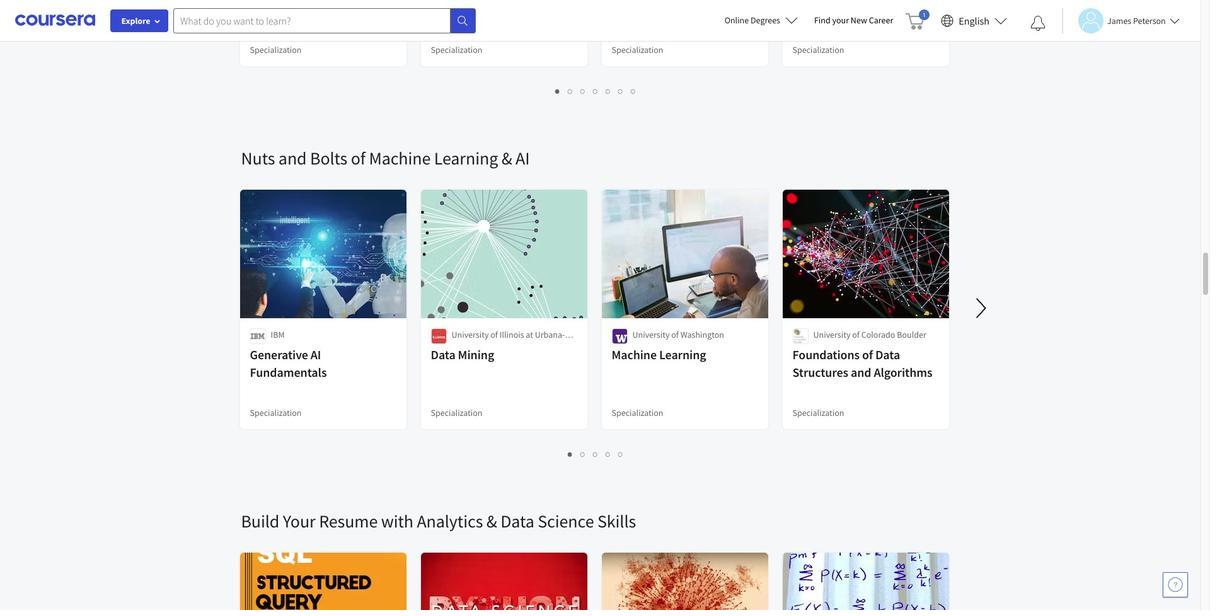 Task type: vqa. For each thing, say whether or not it's contained in the screenshot.
Learning to the top
yes



Task type: locate. For each thing, give the bounding box(es) containing it.
data down colorado
[[876, 347, 900, 362]]

2 button for list in the the nuts and bolts of machine learning & ai carousel element
[[577, 447, 589, 461]]

resume
[[319, 510, 378, 533]]

0 vertical spatial 3 button
[[577, 84, 589, 98]]

4 button
[[589, 84, 602, 98], [602, 447, 615, 461]]

0 vertical spatial 5 button
[[602, 84, 615, 98]]

1 button for 2 button for list in the the nuts and bolts of machine learning & ai carousel element
[[564, 447, 577, 461]]

0 horizontal spatial &
[[486, 510, 497, 533]]

and down university of colorado boulder
[[851, 364, 871, 380]]

of inside university of illinois at urbana- champaign
[[491, 329, 498, 340]]

1 vertical spatial and
[[851, 364, 871, 380]]

of up machine learning
[[671, 329, 679, 340]]

1 horizontal spatial ai
[[516, 147, 530, 170]]

and right nuts
[[279, 147, 307, 170]]

boulder
[[897, 329, 926, 340]]

0 horizontal spatial 1
[[555, 85, 560, 97]]

generative
[[250, 347, 308, 362]]

data inside foundations of data structures and algorithms
[[876, 347, 900, 362]]

1 university from the left
[[452, 329, 489, 340]]

university for foundations
[[813, 329, 851, 340]]

3 specialization link from the left
[[600, 0, 769, 67]]

machine learning
[[612, 347, 706, 362]]

5 button
[[602, 84, 615, 98], [615, 447, 627, 461]]

0 vertical spatial and
[[279, 147, 307, 170]]

learning
[[434, 147, 498, 170], [659, 347, 706, 362]]

find your new career link
[[808, 13, 900, 28]]

5 inside the nuts and bolts of machine learning & ai carousel element
[[618, 448, 623, 460]]

find your new career
[[814, 14, 893, 26]]

0 horizontal spatial 4
[[593, 85, 598, 97]]

ai inside generative ai fundamentals
[[311, 347, 321, 362]]

university inside university of illinois at urbana- champaign
[[452, 329, 489, 340]]

1 horizontal spatial &
[[502, 147, 512, 170]]

0 vertical spatial ai
[[516, 147, 530, 170]]

5 button for 2 button for list in the the nuts and bolts of machine learning & ai carousel element
[[615, 447, 627, 461]]

1 button inside the nuts and bolts of machine learning & ai carousel element
[[564, 447, 577, 461]]

2 list from the top
[[241, 447, 950, 461]]

analytics
[[417, 510, 483, 533]]

data visualization course by university of illinois at urbana-champaign, image
[[602, 553, 769, 610]]

&
[[502, 147, 512, 170], [486, 510, 497, 533]]

foundations of data structures and algorithms
[[793, 347, 933, 380]]

0 vertical spatial 2 button
[[564, 84, 577, 98]]

4
[[593, 85, 598, 97], [606, 448, 611, 460]]

1 vertical spatial 5 button
[[615, 447, 627, 461]]

1 vertical spatial 3
[[593, 448, 598, 460]]

0 vertical spatial 3
[[581, 85, 586, 97]]

1 vertical spatial ai
[[311, 347, 321, 362]]

1 horizontal spatial machine
[[612, 347, 657, 362]]

5 button inside the nuts and bolts of machine learning & ai carousel element
[[615, 447, 627, 461]]

2 specialization link from the left
[[419, 0, 588, 67]]

1 vertical spatial &
[[486, 510, 497, 533]]

university for data
[[452, 329, 489, 340]]

5
[[606, 85, 611, 97], [618, 448, 623, 460]]

3
[[581, 85, 586, 97], [593, 448, 598, 460]]

1 button for 2 button related to second list from the bottom
[[552, 84, 564, 98]]

3 button
[[577, 84, 589, 98], [589, 447, 602, 461]]

1 vertical spatial 2
[[581, 448, 586, 460]]

of left illinois
[[491, 329, 498, 340]]

data mining
[[431, 347, 494, 362]]

1 horizontal spatial learning
[[659, 347, 706, 362]]

shopping cart: 1 item image
[[906, 9, 930, 30]]

7 button
[[627, 84, 640, 98]]

university up machine learning
[[633, 329, 670, 340]]

4 for the 4 button associated with 5 button inside the nuts and bolts of machine learning & ai carousel element
[[606, 448, 611, 460]]

3 university from the left
[[813, 329, 851, 340]]

the structured query language (sql) course by university of colorado boulder, image
[[240, 553, 407, 610]]

1 for the 1 button inside the nuts and bolts of machine learning & ai carousel element
[[568, 448, 573, 460]]

0 vertical spatial 1 button
[[552, 84, 564, 98]]

2
[[568, 85, 573, 97], [581, 448, 586, 460]]

1 vertical spatial 4
[[606, 448, 611, 460]]

0 horizontal spatial 5
[[606, 85, 611, 97]]

1 horizontal spatial 2
[[581, 448, 586, 460]]

explore button
[[110, 9, 168, 32]]

university of illinois at urbana-champaign image
[[431, 328, 447, 344]]

1 vertical spatial 3 button
[[589, 447, 602, 461]]

0 horizontal spatial machine
[[369, 147, 431, 170]]

1 vertical spatial learning
[[659, 347, 706, 362]]

help center image
[[1168, 577, 1183, 593]]

4 button for 5 button inside the nuts and bolts of machine learning & ai carousel element
[[602, 447, 615, 461]]

new
[[851, 14, 867, 26]]

english button
[[936, 0, 1012, 41]]

0 vertical spatial 1
[[555, 85, 560, 97]]

university of illinois at urbana- champaign
[[452, 329, 565, 353]]

of for machine
[[671, 329, 679, 340]]

0 vertical spatial machine
[[369, 147, 431, 170]]

1 horizontal spatial 1
[[568, 448, 573, 460]]

data
[[431, 347, 456, 362], [876, 347, 900, 362], [501, 510, 534, 533]]

peterson
[[1133, 15, 1166, 26]]

ai
[[516, 147, 530, 170], [311, 347, 321, 362]]

1 vertical spatial 1 button
[[564, 447, 577, 461]]

machine
[[369, 147, 431, 170], [612, 347, 657, 362]]

1 button
[[552, 84, 564, 98], [564, 447, 577, 461]]

at
[[526, 329, 533, 340]]

4 inside the nuts and bolts of machine learning & ai carousel element
[[606, 448, 611, 460]]

1 vertical spatial machine
[[612, 347, 657, 362]]

data left science
[[501, 510, 534, 533]]

0 horizontal spatial and
[[279, 147, 307, 170]]

2 button
[[564, 84, 577, 98], [577, 447, 589, 461]]

0 vertical spatial 5
[[606, 85, 611, 97]]

ibm image
[[250, 328, 266, 344]]

0 vertical spatial learning
[[434, 147, 498, 170]]

1 horizontal spatial university
[[633, 329, 670, 340]]

0 horizontal spatial learning
[[434, 147, 498, 170]]

0 vertical spatial 2
[[568, 85, 573, 97]]

list
[[241, 84, 950, 98], [241, 447, 950, 461]]

1 vertical spatial 1
[[568, 448, 573, 460]]

1 specialization link from the left
[[239, 0, 408, 67]]

1 horizontal spatial 4
[[606, 448, 611, 460]]

james
[[1108, 15, 1132, 26]]

1
[[555, 85, 560, 97], [568, 448, 573, 460]]

university of washington image
[[612, 328, 628, 344]]

specialization
[[250, 44, 302, 55], [431, 44, 483, 55], [612, 44, 663, 55], [793, 44, 844, 55], [250, 407, 302, 419], [431, 407, 483, 419], [612, 407, 663, 419], [793, 407, 844, 419]]

and
[[279, 147, 307, 170], [851, 364, 871, 380]]

2 horizontal spatial university
[[813, 329, 851, 340]]

0 vertical spatial list
[[241, 84, 950, 98]]

nuts and bolts of machine learning & ai
[[241, 147, 530, 170]]

of down university of colorado boulder
[[862, 347, 873, 362]]

specialization link
[[239, 0, 408, 67], [419, 0, 588, 67], [600, 0, 769, 67], [781, 0, 950, 67]]

of for data
[[491, 329, 498, 340]]

3 for 2 button related to second list from the bottom
[[581, 85, 586, 97]]

1 horizontal spatial and
[[851, 364, 871, 380]]

1 vertical spatial 4 button
[[602, 447, 615, 461]]

online degrees
[[725, 14, 780, 26]]

data down university of illinois at urbana-champaign image
[[431, 347, 456, 362]]

0 horizontal spatial 3
[[581, 85, 586, 97]]

1 horizontal spatial 3
[[593, 448, 598, 460]]

1 list from the top
[[241, 84, 950, 98]]

explore
[[121, 15, 150, 26]]

0 vertical spatial 4 button
[[589, 84, 602, 98]]

1 horizontal spatial 5
[[618, 448, 623, 460]]

0 horizontal spatial university
[[452, 329, 489, 340]]

1 vertical spatial 5
[[618, 448, 623, 460]]

0 vertical spatial 4
[[593, 85, 598, 97]]

4 for the 4 button related to 5 button for 2 button related to second list from the bottom
[[593, 85, 598, 97]]

5 for 5 button for 2 button related to second list from the bottom
[[606, 85, 611, 97]]

fundamentals
[[250, 364, 327, 380]]

2 university from the left
[[633, 329, 670, 340]]

university
[[452, 329, 489, 340], [633, 329, 670, 340], [813, 329, 851, 340]]

next slide image
[[966, 293, 996, 323]]

0 horizontal spatial 2
[[568, 85, 573, 97]]

university up the champaign
[[452, 329, 489, 340]]

illinois
[[500, 329, 524, 340]]

3 button for 2 button for list in the the nuts and bolts of machine learning & ai carousel element
[[589, 447, 602, 461]]

1 inside the nuts and bolts of machine learning & ai carousel element
[[568, 448, 573, 460]]

build your resume with analytics & data science skills carousel element
[[235, 472, 1210, 610]]

james peterson
[[1108, 15, 1166, 26]]

coursera image
[[15, 10, 95, 30]]

list inside the nuts and bolts of machine learning & ai carousel element
[[241, 447, 950, 461]]

urbana-
[[535, 329, 565, 340]]

of
[[351, 147, 366, 170], [491, 329, 498, 340], [671, 329, 679, 340], [852, 329, 860, 340], [862, 347, 873, 362]]

4 specialization link from the left
[[781, 0, 950, 67]]

structures
[[793, 364, 848, 380]]

0 horizontal spatial ai
[[311, 347, 321, 362]]

university up "foundations"
[[813, 329, 851, 340]]

2 horizontal spatial data
[[876, 347, 900, 362]]

nuts
[[241, 147, 275, 170]]

skills
[[598, 510, 636, 533]]

foundations
[[793, 347, 860, 362]]

of left colorado
[[852, 329, 860, 340]]

1 vertical spatial list
[[241, 447, 950, 461]]

2 inside the nuts and bolts of machine learning & ai carousel element
[[581, 448, 586, 460]]

3 inside the nuts and bolts of machine learning & ai carousel element
[[593, 448, 598, 460]]

3 button for 2 button related to second list from the bottom
[[577, 84, 589, 98]]

1 for the 1 button related to 2 button related to second list from the bottom
[[555, 85, 560, 97]]

None search field
[[173, 8, 476, 33]]

1 vertical spatial 2 button
[[577, 447, 589, 461]]



Task type: describe. For each thing, give the bounding box(es) containing it.
with
[[381, 510, 413, 533]]

0 horizontal spatial data
[[431, 347, 456, 362]]

university for machine
[[633, 329, 670, 340]]

build
[[241, 510, 279, 533]]

ibm
[[271, 329, 285, 340]]

champaign
[[452, 342, 494, 353]]

your
[[832, 14, 849, 26]]

university of colorado boulder image
[[793, 328, 808, 344]]

of inside foundations of data structures and algorithms
[[862, 347, 873, 362]]

show notifications image
[[1031, 16, 1046, 31]]

5 button for 2 button related to second list from the bottom
[[602, 84, 615, 98]]

4 button for 5 button for 2 button related to second list from the bottom
[[589, 84, 602, 98]]

and inside foundations of data structures and algorithms
[[851, 364, 871, 380]]

6
[[618, 85, 623, 97]]

What do you want to learn? text field
[[173, 8, 451, 33]]

university of washington
[[633, 329, 724, 340]]

1 horizontal spatial data
[[501, 510, 534, 533]]

online
[[725, 14, 749, 26]]

colorado
[[861, 329, 895, 340]]

2 button for second list from the bottom
[[564, 84, 577, 98]]

7
[[631, 85, 636, 97]]

of right bolts
[[351, 147, 366, 170]]

career
[[869, 14, 893, 26]]

6 button
[[615, 84, 627, 98]]

3 for 2 button for list in the the nuts and bolts of machine learning & ai carousel element
[[593, 448, 598, 460]]

algorithms
[[874, 364, 933, 380]]

bolts
[[310, 147, 347, 170]]

build your resume with analytics & data science skills
[[241, 510, 636, 533]]

your
[[283, 510, 316, 533]]

probability theory: foundation for data science course by university of colorado boulder, image
[[783, 553, 950, 610]]

online degrees button
[[715, 6, 808, 34]]

nuts and bolts of machine learning & ai carousel element
[[235, 109, 1210, 472]]

university of colorado boulder
[[813, 329, 926, 340]]

science
[[538, 510, 594, 533]]

mining
[[458, 347, 494, 362]]

degrees
[[751, 14, 780, 26]]

washington
[[681, 329, 724, 340]]

of for foundations
[[852, 329, 860, 340]]

2 for 2 button for list in the the nuts and bolts of machine learning & ai carousel element
[[581, 448, 586, 460]]

generative ai fundamentals
[[250, 347, 327, 380]]

2 for 2 button related to second list from the bottom
[[568, 85, 573, 97]]

5 for 5 button inside the nuts and bolts of machine learning & ai carousel element
[[618, 448, 623, 460]]

introduction to data science in python course by university of michigan, image
[[421, 553, 588, 610]]

english
[[959, 14, 990, 27]]

0 vertical spatial &
[[502, 147, 512, 170]]

find
[[814, 14, 831, 26]]

james peterson button
[[1062, 8, 1180, 33]]



